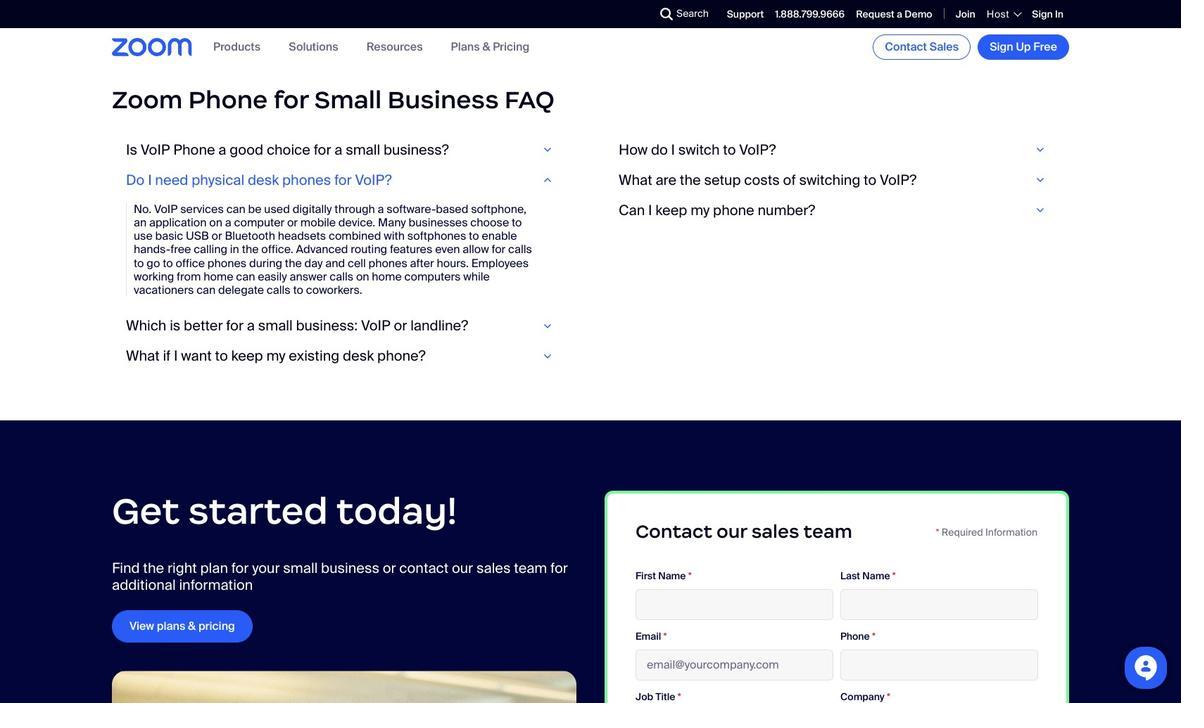 Task type: vqa. For each thing, say whether or not it's contained in the screenshot.
the 'Meetings icon'
no



Task type: locate. For each thing, give the bounding box(es) containing it.
to right the easily
[[293, 283, 303, 298]]

request
[[856, 8, 895, 20]]

a up do i need physical desk phones for voip? dropdown button in the left top of the page
[[334, 141, 342, 159]]

1 vertical spatial our
[[452, 559, 473, 578]]

to
[[723, 141, 736, 159], [864, 171, 877, 189], [512, 215, 522, 230], [469, 229, 479, 244], [134, 256, 144, 271], [163, 256, 173, 271], [293, 283, 303, 298], [215, 347, 228, 365]]

1 horizontal spatial sales
[[752, 521, 799, 544]]

1 horizontal spatial home
[[372, 269, 402, 284]]

1 horizontal spatial our
[[717, 521, 747, 544]]

device.
[[338, 215, 375, 230]]

sign inside "link"
[[990, 39, 1013, 54]]

resources button
[[366, 40, 423, 54]]

phone down last
[[840, 631, 870, 643]]

contact for contact sales
[[885, 39, 927, 54]]

support
[[727, 8, 764, 20]]

0 vertical spatial our
[[717, 521, 747, 544]]

small right your
[[283, 559, 318, 578]]

small up what if i want to keep my existing desk phone?
[[258, 317, 293, 335]]

headsets
[[278, 229, 326, 244]]

coworkers.
[[306, 283, 362, 298]]

contact
[[885, 39, 927, 54], [636, 521, 712, 544]]

1 vertical spatial &
[[188, 619, 196, 634]]

2 home from the left
[[372, 269, 402, 284]]

solutions
[[289, 40, 338, 54]]

in
[[230, 242, 239, 257]]

1 horizontal spatial name
[[862, 570, 890, 583]]

contact up first name *
[[636, 521, 712, 544]]

sign up free link
[[978, 34, 1069, 60]]

name right last
[[862, 570, 890, 583]]

first
[[636, 570, 656, 583]]

1 vertical spatial contact
[[636, 521, 712, 544]]

i right 'can'
[[648, 201, 652, 220]]

what if i want to keep my existing desk phone? button
[[126, 347, 562, 365]]

small inside find the right plan for your small business or contact our sales team for additional information
[[283, 559, 318, 578]]

business
[[321, 559, 379, 578]]

* down "last name *"
[[872, 631, 876, 643]]

find
[[112, 559, 140, 578]]

plans
[[157, 619, 185, 634]]

0 vertical spatial my
[[691, 201, 710, 220]]

on right usb
[[209, 215, 222, 230]]

voip right no.
[[154, 202, 178, 217]]

team inside find the right plan for your small business or contact our sales team for additional information
[[514, 559, 547, 578]]

good
[[230, 141, 263, 159]]

to left enable
[[469, 229, 479, 244]]

what left if on the left
[[126, 347, 160, 365]]

home down routing
[[372, 269, 402, 284]]

the inside find the right plan for your small business or contact our sales team for additional information
[[143, 559, 164, 578]]

pricing
[[493, 40, 530, 54]]

0 vertical spatial voip
[[141, 141, 170, 159]]

0 horizontal spatial sales
[[476, 559, 511, 578]]

business?
[[384, 141, 449, 159]]

a right through
[[378, 202, 384, 217]]

phone up need
[[173, 141, 215, 159]]

my down which is better for a small business: voip or landline?
[[266, 347, 286, 365]]

1 vertical spatial keep
[[231, 347, 263, 365]]

name right first
[[658, 570, 686, 583]]

1 vertical spatial what
[[126, 347, 160, 365]]

small up do i need physical desk phones for voip? dropdown button in the left top of the page
[[346, 141, 380, 159]]

2 horizontal spatial calls
[[508, 242, 532, 257]]

1.888.799.9666
[[775, 8, 845, 20]]

how do i switch to voip?
[[619, 141, 776, 159]]

is voip phone a good choice for a small business?
[[126, 141, 449, 159]]

1 horizontal spatial keep
[[655, 201, 687, 220]]

to right 'want'
[[215, 347, 228, 365]]

find the right plan for your small business or contact our sales team for additional information
[[112, 559, 568, 595]]

plan
[[200, 559, 228, 578]]

contact sales
[[885, 39, 959, 54]]

after
[[410, 256, 434, 271]]

switching
[[799, 171, 860, 189]]

name
[[658, 570, 686, 583], [862, 570, 890, 583]]

or right usb
[[212, 229, 222, 244]]

keep right 'want'
[[231, 347, 263, 365]]

email *
[[636, 631, 667, 643]]

1 vertical spatial phone
[[173, 141, 215, 159]]

email@yourcompany.com text field
[[636, 650, 833, 681]]

contact our sales team element
[[605, 491, 1069, 704]]

voip? up through
[[355, 171, 392, 189]]

the right the in
[[242, 242, 259, 257]]

phones down with
[[368, 256, 407, 271]]

1 vertical spatial small
[[258, 317, 293, 335]]

information
[[985, 527, 1037, 539]]

while
[[463, 269, 490, 284]]

delegate
[[218, 283, 264, 298]]

* right last
[[892, 570, 896, 583]]

softphones
[[407, 229, 466, 244]]

voip? down how do i switch to voip? dropdown button
[[880, 171, 917, 189]]

is
[[126, 141, 137, 159]]

phone *
[[840, 631, 876, 643]]

plans & pricing
[[451, 40, 530, 54]]

contact sales link
[[873, 34, 971, 60]]

company
[[840, 691, 885, 704]]

1 horizontal spatial voip?
[[739, 141, 776, 159]]

voip? up costs
[[739, 141, 776, 159]]

sales inside contact our sales team element
[[752, 521, 799, 544]]

desk
[[248, 171, 279, 189], [343, 347, 374, 365]]

0 horizontal spatial keep
[[231, 347, 263, 365]]

0 horizontal spatial our
[[452, 559, 473, 578]]

0 horizontal spatial sign
[[990, 39, 1013, 54]]

can down office
[[196, 283, 216, 298]]

1 horizontal spatial sign
[[1032, 8, 1053, 20]]

on down routing
[[356, 269, 369, 284]]

2 vertical spatial phone
[[840, 631, 870, 643]]

phone up 'good'
[[188, 85, 268, 116]]

home down calling
[[204, 269, 233, 284]]

contact down request a demo link
[[885, 39, 927, 54]]

my left phone
[[691, 201, 710, 220]]

0 vertical spatial small
[[346, 141, 380, 159]]

or left contact in the left of the page
[[383, 559, 396, 578]]

day
[[304, 256, 323, 271]]

1 name from the left
[[658, 570, 686, 583]]

0 vertical spatial team
[[803, 521, 852, 544]]

do
[[651, 141, 668, 159]]

based
[[436, 202, 468, 217]]

calls down choose
[[508, 242, 532, 257]]

0 vertical spatial keep
[[655, 201, 687, 220]]

to right switching
[[864, 171, 877, 189]]

a
[[897, 8, 902, 20], [218, 141, 226, 159], [334, 141, 342, 159], [378, 202, 384, 217], [225, 215, 231, 230], [247, 317, 255, 335]]

1 vertical spatial sales
[[476, 559, 511, 578]]

contact
[[399, 559, 449, 578]]

i right 'do'
[[671, 141, 675, 159]]

features
[[390, 242, 432, 257]]

sign left the 'up'
[[990, 39, 1013, 54]]

our
[[717, 521, 747, 544], [452, 559, 473, 578]]

host button
[[987, 8, 1021, 20]]

phones up delegate
[[208, 256, 246, 271]]

voip?
[[739, 141, 776, 159], [355, 171, 392, 189], [880, 171, 917, 189]]

0 vertical spatial &
[[482, 40, 490, 54]]

0 vertical spatial on
[[209, 215, 222, 230]]

* left 'required'
[[936, 527, 939, 539]]

sign left in
[[1032, 8, 1053, 20]]

get started today!
[[112, 489, 457, 534]]

1 horizontal spatial desk
[[343, 347, 374, 365]]

keep down are
[[655, 201, 687, 220]]

resources
[[366, 40, 423, 54]]

0 vertical spatial contact
[[885, 39, 927, 54]]

no. voip services can be used digitally through a software-based softphone, an application on a computer or mobile device. many businesses choose to use basic usb or bluetooth headsets combined with softphones to enable hands-free calling in the office. advanced routing features even allow for calls to go to office phones during the day and cell phones after hours. employees working from home can easily answer calls on home computers while vacationers can delegate calls to coworkers.
[[134, 202, 532, 298]]

sales
[[752, 521, 799, 544], [476, 559, 511, 578]]

do
[[126, 171, 145, 189]]

which is better for a small business: voip or landline? button
[[126, 317, 562, 335]]

0 horizontal spatial name
[[658, 570, 686, 583]]

0 horizontal spatial team
[[514, 559, 547, 578]]

calls down during
[[267, 283, 290, 298]]

my
[[691, 201, 710, 220], [266, 347, 286, 365]]

voip right is on the left of page
[[141, 141, 170, 159]]

working
[[134, 269, 174, 284]]

can
[[619, 201, 645, 220]]

* right first
[[688, 570, 692, 583]]

0 horizontal spatial my
[[266, 347, 286, 365]]

sign in
[[1032, 8, 1064, 20]]

which
[[126, 317, 166, 335]]

1 vertical spatial desk
[[343, 347, 374, 365]]

voip for phone
[[141, 141, 170, 159]]

phone
[[188, 85, 268, 116], [173, 141, 215, 159], [840, 631, 870, 643]]

sales
[[930, 39, 959, 54]]

phones up digitally
[[282, 171, 331, 189]]

to left go
[[134, 256, 144, 271]]

0 vertical spatial sales
[[752, 521, 799, 544]]

during
[[249, 256, 282, 271]]

0 horizontal spatial calls
[[267, 283, 290, 298]]

vacationers
[[134, 283, 194, 298]]

0 horizontal spatial desk
[[248, 171, 279, 189]]

1 horizontal spatial what
[[619, 171, 652, 189]]

1 horizontal spatial on
[[356, 269, 369, 284]]

pricing
[[198, 619, 235, 634]]

zoom
[[112, 85, 183, 116]]

setup
[[704, 171, 741, 189]]

1 vertical spatial team
[[514, 559, 547, 578]]

existing
[[289, 347, 339, 365]]

request a demo link
[[856, 8, 932, 20]]

sales inside find the right plan for your small business or contact our sales team for additional information
[[476, 559, 511, 578]]

1 vertical spatial voip
[[154, 202, 178, 217]]

what down the how
[[619, 171, 652, 189]]

voip
[[141, 141, 170, 159], [154, 202, 178, 217], [361, 317, 390, 335]]

softphone,
[[471, 202, 526, 217]]

0 horizontal spatial home
[[204, 269, 233, 284]]

voip up phone? at the left of page
[[361, 317, 390, 335]]

0 horizontal spatial &
[[188, 619, 196, 634]]

what if i want to keep my existing desk phone?
[[126, 347, 426, 365]]

0 horizontal spatial contact
[[636, 521, 712, 544]]

None search field
[[609, 3, 664, 25]]

None text field
[[840, 590, 1038, 621]]

0 horizontal spatial voip?
[[355, 171, 392, 189]]

2 vertical spatial small
[[283, 559, 318, 578]]

what are the setup costs of switching to voip?
[[619, 171, 917, 189]]

calls right "day"
[[330, 269, 353, 284]]

the right find
[[143, 559, 164, 578]]

voip inside no. voip services can be used digitally through a software-based softphone, an application on a computer or mobile device. many businesses choose to use basic usb or bluetooth headsets combined with softphones to enable hands-free calling in the office. advanced routing features even allow for calls to go to office phones during the day and cell phones after hours. employees working from home can easily answer calls on home computers while vacationers can delegate calls to coworkers.
[[154, 202, 178, 217]]

phones
[[282, 171, 331, 189], [208, 256, 246, 271], [368, 256, 407, 271]]

0 vertical spatial sign
[[1032, 8, 1053, 20]]

0 vertical spatial what
[[619, 171, 652, 189]]

2 name from the left
[[862, 570, 890, 583]]

1 vertical spatial my
[[266, 347, 286, 365]]

0 horizontal spatial what
[[126, 347, 160, 365]]

1 horizontal spatial contact
[[885, 39, 927, 54]]

desk up be
[[248, 171, 279, 189]]

how do i switch to voip? button
[[619, 141, 1055, 159]]

1 vertical spatial sign
[[990, 39, 1013, 54]]

contact for contact our sales team
[[636, 521, 712, 544]]

None text field
[[636, 590, 833, 621], [840, 650, 1038, 681], [636, 590, 833, 621], [840, 650, 1038, 681]]

0 vertical spatial phone
[[188, 85, 268, 116]]

desk down which is better for a small business: voip or landline? dropdown button
[[343, 347, 374, 365]]

allow
[[463, 242, 489, 257]]

2 vertical spatial voip
[[361, 317, 390, 335]]



Task type: describe. For each thing, give the bounding box(es) containing it.
phone?
[[377, 347, 426, 365]]

1 horizontal spatial my
[[691, 201, 710, 220]]

* right title
[[678, 691, 681, 704]]

the right are
[[680, 171, 701, 189]]

for inside no. voip services can be used digitally through a software-based softphone, an application on a computer or mobile device. many businesses choose to use basic usb or bluetooth headsets combined with softphones to enable hands-free calling in the office. advanced routing features even allow for calls to go to office phones during the day and cell phones after hours. employees working from home can easily answer calls on home computers while vacationers can delegate calls to coworkers.
[[492, 242, 506, 257]]

a left demo
[[897, 8, 902, 20]]

sign for sign in
[[1032, 8, 1053, 20]]

physical
[[192, 171, 244, 189]]

to right choose
[[512, 215, 522, 230]]

products button
[[213, 40, 261, 54]]

bluetooth
[[225, 229, 275, 244]]

last
[[840, 570, 860, 583]]

0 horizontal spatial on
[[209, 215, 222, 230]]

can left the easily
[[236, 269, 255, 284]]

easily
[[258, 269, 287, 284]]

free
[[1033, 39, 1057, 54]]

job title *
[[636, 691, 681, 704]]

phone inside contact our sales team element
[[840, 631, 870, 643]]

faq
[[505, 85, 555, 116]]

use
[[134, 229, 153, 244]]

businesses
[[409, 215, 468, 230]]

sign for sign up free
[[990, 39, 1013, 54]]

i right do
[[148, 171, 152, 189]]

services
[[180, 202, 224, 217]]

contact our sales team
[[636, 521, 852, 544]]

* right company
[[887, 691, 890, 704]]

are
[[656, 171, 677, 189]]

cell
[[348, 256, 366, 271]]

search image
[[660, 8, 673, 20]]

view plans & pricing
[[130, 619, 235, 634]]

search image
[[660, 8, 673, 20]]

a left 'good'
[[218, 141, 226, 159]]

demo
[[905, 8, 932, 20]]

combined
[[329, 229, 381, 244]]

last name *
[[840, 570, 896, 583]]

started
[[188, 489, 328, 534]]

office.
[[261, 242, 293, 257]]

number?
[[758, 201, 815, 220]]

many
[[378, 215, 406, 230]]

0 horizontal spatial phones
[[208, 256, 246, 271]]

digitally
[[293, 202, 332, 217]]

1 horizontal spatial &
[[482, 40, 490, 54]]

right
[[167, 559, 197, 578]]

information
[[179, 576, 253, 595]]

join link
[[956, 8, 975, 20]]

even
[[435, 242, 460, 257]]

what are the setup costs of switching to voip? button
[[619, 171, 1055, 189]]

1 home from the left
[[204, 269, 233, 284]]

small
[[314, 85, 382, 116]]

or inside find the right plan for your small business or contact our sales team for additional information
[[383, 559, 396, 578]]

phone
[[713, 201, 754, 220]]

software-
[[387, 202, 436, 217]]

routing
[[351, 242, 387, 257]]

2 horizontal spatial voip?
[[880, 171, 917, 189]]

company *
[[840, 691, 890, 704]]

name for first
[[658, 570, 686, 583]]

mobile
[[300, 215, 336, 230]]

computer
[[234, 215, 284, 230]]

a up the in
[[225, 215, 231, 230]]

landline?
[[410, 317, 468, 335]]

2 horizontal spatial phones
[[368, 256, 407, 271]]

business:
[[296, 317, 358, 335]]

the left "day"
[[285, 256, 302, 271]]

costs
[[744, 171, 780, 189]]

switch
[[678, 141, 720, 159]]

what for what are the setup costs of switching to voip?
[[619, 171, 652, 189]]

employees
[[471, 256, 529, 271]]

1.888.799.9666 link
[[775, 8, 845, 20]]

to right switch
[[723, 141, 736, 159]]

up
[[1016, 39, 1031, 54]]

basic
[[155, 229, 183, 244]]

request a demo
[[856, 8, 932, 20]]

what for what if i want to keep my existing desk phone?
[[126, 347, 160, 365]]

application
[[149, 215, 207, 230]]

* required information
[[936, 527, 1037, 539]]

want
[[181, 347, 212, 365]]

need
[[155, 171, 188, 189]]

our inside find the right plan for your small business or contact our sales team for additional information
[[452, 559, 473, 578]]

view plans & pricing link
[[112, 611, 253, 643]]

can i keep my phone number? button
[[619, 201, 1055, 220]]

solutions button
[[289, 40, 338, 54]]

* right email
[[663, 631, 667, 643]]

title
[[655, 691, 675, 704]]

name for last
[[862, 570, 890, 583]]

1 horizontal spatial phones
[[282, 171, 331, 189]]

a down delegate
[[247, 317, 255, 335]]

or left mobile
[[287, 215, 298, 230]]

products
[[213, 40, 261, 54]]

enable
[[482, 229, 517, 244]]

i right if on the left
[[174, 347, 178, 365]]

zoom phone for small business faq
[[112, 85, 555, 116]]

search
[[676, 7, 709, 20]]

can left be
[[226, 202, 245, 217]]

sign in link
[[1032, 8, 1064, 20]]

zoom logo image
[[112, 38, 192, 56]]

plans & pricing link
[[451, 40, 530, 54]]

how
[[619, 141, 648, 159]]

0 vertical spatial desk
[[248, 171, 279, 189]]

answer
[[290, 269, 327, 284]]

additional
[[112, 576, 176, 595]]

choice
[[267, 141, 310, 159]]

is
[[170, 317, 180, 335]]

first name *
[[636, 570, 692, 583]]

job
[[636, 691, 653, 704]]

support link
[[727, 8, 764, 20]]

advanced
[[296, 242, 348, 257]]

1 horizontal spatial calls
[[330, 269, 353, 284]]

voip for services
[[154, 202, 178, 217]]

do i need physical desk phones for voip? button
[[126, 171, 562, 189]]

office
[[176, 256, 205, 271]]

1 vertical spatial on
[[356, 269, 369, 284]]

business
[[387, 85, 499, 116]]

get
[[112, 489, 180, 534]]

1 horizontal spatial team
[[803, 521, 852, 544]]

or up phone? at the left of page
[[394, 317, 407, 335]]

hands-
[[134, 242, 170, 257]]

to right go
[[163, 256, 173, 271]]

host
[[987, 8, 1010, 20]]



